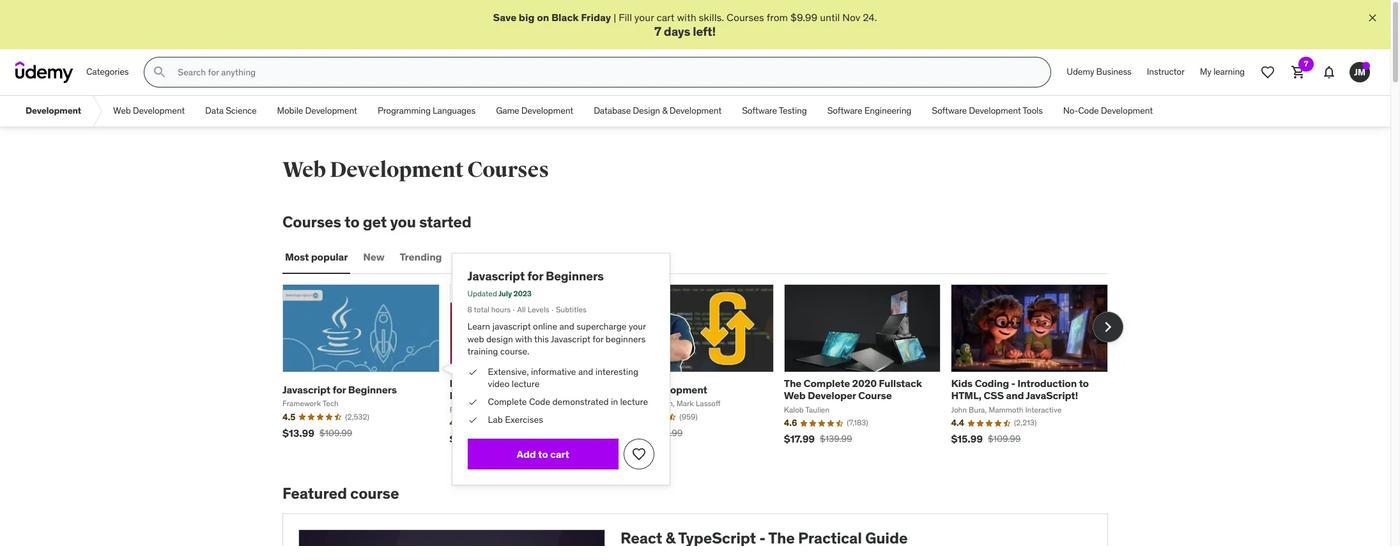 Task type: locate. For each thing, give the bounding box(es) containing it.
with
[[677, 11, 697, 24], [515, 333, 532, 345]]

to for get
[[345, 212, 360, 232]]

subtitles
[[556, 305, 587, 315]]

2 vertical spatial and
[[1006, 390, 1024, 402]]

1 vertical spatial complete
[[488, 396, 527, 408]]

most
[[285, 251, 309, 264]]

0 horizontal spatial complete
[[488, 396, 527, 408]]

0 vertical spatial courses
[[727, 11, 764, 24]]

nov
[[843, 11, 861, 24]]

2 vertical spatial for
[[333, 383, 346, 396]]

for
[[527, 268, 543, 284], [593, 333, 604, 345], [333, 383, 346, 396]]

2 vertical spatial to
[[538, 448, 548, 461]]

video
[[488, 379, 510, 390]]

ajax development link
[[617, 383, 708, 396]]

web down mobile development 'link'
[[283, 157, 326, 184]]

and inside extensive, informative and interesting video lecture
[[578, 366, 593, 378]]

1 vertical spatial 7
[[1304, 59, 1309, 69]]

and
[[560, 321, 575, 332], [578, 366, 593, 378], [1006, 390, 1024, 402]]

development link
[[15, 96, 91, 127]]

javascript for beginners updated july 2023
[[468, 268, 604, 299]]

development inside "link"
[[133, 105, 185, 117]]

game development
[[496, 105, 574, 117]]

courses left the from
[[727, 11, 764, 24]]

0 vertical spatial web
[[113, 105, 131, 117]]

2 xsmall image from the top
[[468, 414, 478, 426]]

fill
[[619, 11, 632, 24]]

0 horizontal spatial javascript for beginners link
[[283, 383, 397, 396]]

until
[[820, 11, 840, 24]]

0 vertical spatial javascript
[[468, 268, 525, 284]]

javascript down 'online'
[[551, 333, 591, 345]]

1 vertical spatial lecture
[[620, 396, 648, 408]]

development down submit search image
[[133, 105, 185, 117]]

course
[[859, 390, 892, 402]]

to right add
[[538, 448, 548, 461]]

0 vertical spatial code
[[1079, 105, 1099, 117]]

courses up most popular
[[283, 212, 341, 232]]

javascript up july
[[468, 268, 525, 284]]

1 vertical spatial javascript
[[551, 333, 591, 345]]

1 vertical spatial and
[[578, 366, 593, 378]]

1 horizontal spatial complete
[[804, 377, 850, 390]]

developer
[[808, 390, 856, 402]]

javascript for beginners link up tech
[[283, 383, 397, 396]]

courses down game
[[467, 157, 549, 184]]

featured course
[[283, 484, 399, 504]]

add
[[517, 448, 536, 461]]

and inside 'kids coding - introduction to html, css and javascript!'
[[1006, 390, 1024, 402]]

code up exercises
[[529, 396, 550, 408]]

0 vertical spatial 7
[[655, 24, 662, 39]]

0 vertical spatial beginners
[[546, 268, 604, 284]]

0 vertical spatial to
[[345, 212, 360, 232]]

mobile development link
[[267, 96, 368, 127]]

8 total hours
[[468, 305, 511, 315]]

complete
[[804, 377, 850, 390], [488, 396, 527, 408]]

courses inside save big on black friday | fill your cart with skills. courses from $9.99 until nov 24. 7 days left!
[[727, 11, 764, 24]]

0 horizontal spatial with
[[515, 333, 532, 345]]

web development courses
[[283, 157, 549, 184]]

development down udemy image
[[26, 105, 81, 117]]

jm
[[1355, 66, 1366, 78]]

development for web development courses
[[330, 157, 464, 184]]

no-code development
[[1064, 105, 1153, 117]]

0 horizontal spatial for
[[333, 383, 346, 396]]

web left "developer"
[[784, 390, 806, 402]]

1 vertical spatial for
[[593, 333, 604, 345]]

for inside javascript for beginners framework tech
[[333, 383, 346, 396]]

complete up lab exercises
[[488, 396, 527, 408]]

0 vertical spatial javascript for beginners link
[[468, 268, 604, 284]]

beginners up the subtitles
[[546, 268, 604, 284]]

2 horizontal spatial software
[[932, 105, 967, 117]]

lab exercises
[[488, 414, 543, 425]]

0 vertical spatial cart
[[657, 11, 675, 24]]

days
[[664, 24, 691, 39]]

development
[[26, 105, 81, 117], [133, 105, 185, 117], [305, 105, 357, 117], [521, 105, 574, 117], [670, 105, 722, 117], [969, 105, 1021, 117], [1101, 105, 1153, 117], [330, 157, 464, 184], [644, 383, 708, 396]]

1 vertical spatial cart
[[550, 448, 569, 461]]

2 horizontal spatial to
[[1079, 377, 1089, 390]]

0 vertical spatial xsmall image
[[468, 366, 478, 379]]

your right fill
[[635, 11, 654, 24]]

0 vertical spatial your
[[635, 11, 654, 24]]

1 vertical spatial xsmall image
[[468, 414, 478, 426]]

for down supercharge
[[593, 333, 604, 345]]

2 software from the left
[[828, 105, 863, 117]]

javascript for beginners link for all levels
[[468, 268, 604, 284]]

cart
[[657, 11, 675, 24], [550, 448, 569, 461]]

lecture down the extensive,
[[512, 379, 540, 390]]

1 vertical spatial your
[[629, 321, 646, 332]]

to
[[345, 212, 360, 232], [1079, 377, 1089, 390], [538, 448, 548, 461]]

software right engineering
[[932, 105, 967, 117]]

2 horizontal spatial courses
[[727, 11, 764, 24]]

learning
[[1214, 66, 1245, 78]]

xsmall image
[[468, 396, 478, 409]]

jm link
[[1345, 57, 1376, 88]]

1 horizontal spatial web
[[283, 157, 326, 184]]

1 vertical spatial javascript for beginners link
[[283, 383, 397, 396]]

4.5
[[283, 412, 295, 423]]

wishlist image
[[1261, 65, 1276, 80]]

kids
[[951, 377, 973, 390]]

web development link
[[103, 96, 195, 127]]

with up course.
[[515, 333, 532, 345]]

1 vertical spatial with
[[515, 333, 532, 345]]

1 horizontal spatial to
[[538, 448, 548, 461]]

software left engineering
[[828, 105, 863, 117]]

1 horizontal spatial with
[[677, 11, 697, 24]]

1 horizontal spatial code
[[1079, 105, 1099, 117]]

add to cart button
[[468, 439, 619, 470]]

udemy business link
[[1059, 57, 1140, 88]]

you have alerts image
[[1363, 62, 1371, 70]]

0 horizontal spatial web
[[113, 105, 131, 117]]

web right arrow pointing to subcategory menu links image
[[113, 105, 131, 117]]

1 vertical spatial to
[[1079, 377, 1089, 390]]

3 software from the left
[[932, 105, 967, 117]]

my learning link
[[1193, 57, 1253, 88]]

0 horizontal spatial cart
[[550, 448, 569, 461]]

1 horizontal spatial cart
[[657, 11, 675, 24]]

course.
[[500, 346, 530, 357]]

for up tech
[[333, 383, 346, 396]]

development for ajax development
[[644, 383, 708, 396]]

software testing link
[[732, 96, 817, 127]]

exercises
[[505, 414, 543, 425]]

web for web development courses
[[283, 157, 326, 184]]

for up 2023
[[527, 268, 543, 284]]

for inside learn javascript online and supercharge your web design with this javascript for beginners training course.
[[593, 333, 604, 345]]

programming
[[378, 105, 431, 117]]

development right &
[[670, 105, 722, 117]]

development up the you
[[330, 157, 464, 184]]

friday
[[581, 11, 611, 24]]

1 horizontal spatial for
[[527, 268, 543, 284]]

learn
[[468, 321, 490, 332]]

and right css
[[1006, 390, 1024, 402]]

web inside "link"
[[113, 105, 131, 117]]

2 vertical spatial courses
[[283, 212, 341, 232]]

development right game
[[521, 105, 574, 117]]

most popular button
[[283, 242, 351, 273]]

1 horizontal spatial courses
[[467, 157, 549, 184]]

1 horizontal spatial 7
[[1304, 59, 1309, 69]]

beginners inside javascript for beginners framework tech
[[348, 383, 397, 396]]

lecture
[[512, 379, 540, 390], [620, 396, 648, 408]]

xsmall image down xsmall icon
[[468, 414, 478, 426]]

1 horizontal spatial beginners
[[546, 268, 604, 284]]

beginners for javascript for beginners framework tech
[[348, 383, 397, 396]]

1 vertical spatial beginners
[[348, 383, 397, 396]]

to inside 'kids coding - introduction to html, css and javascript!'
[[1079, 377, 1089, 390]]

2 horizontal spatial javascript
[[551, 333, 591, 345]]

0 vertical spatial complete
[[804, 377, 850, 390]]

javascript for beginners link up 2023
[[468, 268, 604, 284]]

fullstack
[[879, 377, 922, 390]]

no-
[[1064, 105, 1079, 117]]

0 vertical spatial lecture
[[512, 379, 540, 390]]

framework
[[283, 399, 321, 408]]

0 horizontal spatial beginners
[[348, 383, 397, 396]]

1 software from the left
[[742, 105, 777, 117]]

my learning
[[1200, 66, 1245, 78]]

to right javascript!
[[1079, 377, 1089, 390]]

your inside learn javascript online and supercharge your web design with this javascript for beginners training course.
[[629, 321, 646, 332]]

lab
[[488, 414, 503, 425]]

0 vertical spatial for
[[527, 268, 543, 284]]

beginners up (2,532)
[[348, 383, 397, 396]]

0 horizontal spatial to
[[345, 212, 360, 232]]

kids coding - introduction to html, css and javascript!
[[951, 377, 1089, 402]]

javascript for javascript for beginners updated july 2023
[[468, 268, 525, 284]]

beginners for javascript for beginners updated july 2023
[[546, 268, 604, 284]]

7 left notifications image
[[1304, 59, 1309, 69]]

to left get on the left
[[345, 212, 360, 232]]

submit search image
[[152, 65, 168, 80]]

to inside 'button'
[[538, 448, 548, 461]]

cart up days on the left top of page
[[657, 11, 675, 24]]

kids coding - introduction to html, css and javascript! link
[[951, 377, 1089, 402]]

software for software engineering
[[828, 105, 863, 117]]

2 vertical spatial web
[[784, 390, 806, 402]]

javascript!
[[1026, 390, 1079, 402]]

in
[[611, 396, 618, 408]]

7
[[655, 24, 662, 39], [1304, 59, 1309, 69]]

1 horizontal spatial javascript for beginners link
[[468, 268, 604, 284]]

javascript inside javascript for beginners framework tech
[[283, 383, 331, 396]]

1 xsmall image from the top
[[468, 366, 478, 379]]

software development tools link
[[922, 96, 1053, 127]]

0 vertical spatial with
[[677, 11, 697, 24]]

close image
[[1367, 12, 1380, 24]]

1 horizontal spatial and
[[578, 366, 593, 378]]

arrow pointing to subcategory menu links image
[[91, 96, 103, 127]]

software left testing
[[742, 105, 777, 117]]

1 vertical spatial web
[[283, 157, 326, 184]]

udemy business
[[1067, 66, 1132, 78]]

development inside 'link'
[[305, 105, 357, 117]]

most popular
[[285, 251, 348, 264]]

$13.99
[[283, 427, 314, 440]]

development right the mobile
[[305, 105, 357, 117]]

xsmall image
[[468, 366, 478, 379], [468, 414, 478, 426]]

beginners
[[546, 268, 604, 284], [348, 383, 397, 396]]

0 horizontal spatial software
[[742, 105, 777, 117]]

learn javascript online and supercharge your web design with this javascript for beginners training course.
[[468, 321, 646, 357]]

for inside javascript for beginners updated july 2023
[[527, 268, 543, 284]]

0 horizontal spatial and
[[560, 321, 575, 332]]

database design & development link
[[584, 96, 732, 127]]

categories
[[86, 66, 129, 78]]

1 vertical spatial code
[[529, 396, 550, 408]]

on
[[537, 11, 549, 24]]

&
[[662, 105, 668, 117]]

development right ajax
[[644, 383, 708, 396]]

2 horizontal spatial and
[[1006, 390, 1024, 402]]

2 vertical spatial javascript
[[283, 383, 331, 396]]

web for web development
[[113, 105, 131, 117]]

july
[[499, 289, 512, 299]]

development for software development tools
[[969, 105, 1021, 117]]

software for software testing
[[742, 105, 777, 117]]

1 horizontal spatial software
[[828, 105, 863, 117]]

with inside learn javascript online and supercharge your web design with this javascript for beginners training course.
[[515, 333, 532, 345]]

your inside save big on black friday | fill your cart with skills. courses from $9.99 until nov 24. 7 days left!
[[635, 11, 654, 24]]

0 horizontal spatial lecture
[[512, 379, 540, 390]]

development inside the carousel element
[[644, 383, 708, 396]]

2 horizontal spatial web
[[784, 390, 806, 402]]

javascript up framework
[[283, 383, 331, 396]]

0 vertical spatial and
[[560, 321, 575, 332]]

trending
[[400, 251, 442, 264]]

for for javascript for beginners framework tech
[[333, 383, 346, 396]]

code down udemy on the top right of the page
[[1079, 105, 1099, 117]]

shopping cart with 7 items image
[[1291, 65, 1307, 80]]

beginners inside javascript for beginners updated july 2023
[[546, 268, 604, 284]]

and down the subtitles
[[560, 321, 575, 332]]

0 horizontal spatial courses
[[283, 212, 341, 232]]

your up beginners
[[629, 321, 646, 332]]

2 horizontal spatial for
[[593, 333, 604, 345]]

and up demonstrated on the bottom of page
[[578, 366, 593, 378]]

complete right the
[[804, 377, 850, 390]]

0 horizontal spatial 7
[[655, 24, 662, 39]]

$9.99
[[791, 11, 818, 24]]

0 horizontal spatial code
[[529, 396, 550, 408]]

javascript inside javascript for beginners updated july 2023
[[468, 268, 525, 284]]

to for cart
[[538, 448, 548, 461]]

code for no-
[[1079, 105, 1099, 117]]

development left tools in the top of the page
[[969, 105, 1021, 117]]

training
[[468, 346, 498, 357]]

0 horizontal spatial javascript
[[283, 383, 331, 396]]

7 inside save big on black friday | fill your cart with skills. courses from $9.99 until nov 24. 7 days left!
[[655, 24, 662, 39]]

cart right add
[[550, 448, 569, 461]]

xsmall image down 'training'
[[468, 366, 478, 379]]

with up days on the left top of page
[[677, 11, 697, 24]]

7 left days on the left top of page
[[655, 24, 662, 39]]

1 horizontal spatial javascript
[[468, 268, 525, 284]]

wishlist image
[[631, 447, 647, 462]]

lecture down ajax
[[620, 396, 648, 408]]



Task type: describe. For each thing, give the bounding box(es) containing it.
software engineering link
[[817, 96, 922, 127]]

cart inside add to cart 'button'
[[550, 448, 569, 461]]

total
[[474, 305, 490, 315]]

$109.99
[[320, 427, 352, 439]]

started
[[419, 212, 472, 232]]

popular
[[311, 251, 348, 264]]

ajax development
[[617, 383, 708, 396]]

tech
[[323, 399, 339, 408]]

categories button
[[79, 57, 136, 88]]

web inside the complete 2020 fullstack web developer course
[[784, 390, 806, 402]]

web
[[468, 333, 484, 345]]

informative
[[531, 366, 576, 378]]

code for complete
[[529, 396, 550, 408]]

game development link
[[486, 96, 584, 127]]

demonstrated
[[553, 396, 609, 408]]

development for web development
[[133, 105, 185, 117]]

instructor link
[[1140, 57, 1193, 88]]

2532 reviews element
[[345, 412, 369, 423]]

javascript inside learn javascript online and supercharge your web design with this javascript for beginners training course.
[[551, 333, 591, 345]]

engineering
[[865, 105, 912, 117]]

carousel element
[[283, 284, 1124, 455]]

science
[[226, 105, 257, 117]]

xsmall image for lab
[[468, 414, 478, 426]]

languages
[[433, 105, 476, 117]]

introduction
[[1018, 377, 1077, 390]]

Search for anything text field
[[175, 61, 1036, 83]]

(2,532)
[[345, 412, 369, 422]]

javascript
[[493, 321, 531, 332]]

xsmall image for extensive,
[[468, 366, 478, 379]]

-
[[1012, 377, 1016, 390]]

interesting
[[596, 366, 639, 378]]

you
[[390, 212, 416, 232]]

and inside learn javascript online and supercharge your web design with this javascript for beginners training course.
[[560, 321, 575, 332]]

for for javascript for beginners updated july 2023
[[527, 268, 543, 284]]

development for mobile development
[[305, 105, 357, 117]]

complete code demonstrated in lecture
[[488, 396, 648, 408]]

business
[[1097, 66, 1132, 78]]

coding
[[975, 377, 1009, 390]]

testing
[[779, 105, 807, 117]]

cart inside save big on black friday | fill your cart with skills. courses from $9.99 until nov 24. 7 days left!
[[657, 11, 675, 24]]

javascript for beginners framework tech
[[283, 383, 397, 408]]

web development
[[113, 105, 185, 117]]

game
[[496, 105, 519, 117]]

1 vertical spatial courses
[[467, 157, 549, 184]]

left!
[[693, 24, 716, 39]]

from
[[767, 11, 788, 24]]

courses to get you started
[[283, 212, 472, 232]]

lecture inside extensive, informative and interesting video lecture
[[512, 379, 540, 390]]

javascript for beginners link for (2,532)
[[283, 383, 397, 396]]

black
[[552, 11, 579, 24]]

the
[[784, 377, 802, 390]]

next image
[[1098, 317, 1119, 337]]

udemy image
[[15, 61, 74, 83]]

updated
[[468, 289, 497, 299]]

data science link
[[195, 96, 267, 127]]

levels
[[528, 305, 550, 315]]

with inside save big on black friday | fill your cart with skills. courses from $9.99 until nov 24. 7 days left!
[[677, 11, 697, 24]]

new button
[[361, 242, 387, 273]]

html,
[[951, 390, 982, 402]]

development for game development
[[521, 105, 574, 117]]

ajax
[[617, 383, 642, 396]]

extensive, informative and interesting video lecture
[[488, 366, 639, 390]]

all
[[517, 305, 526, 315]]

development down "business"
[[1101, 105, 1153, 117]]

javascript for javascript for beginners framework tech
[[283, 383, 331, 396]]

2023
[[514, 289, 532, 299]]

extensive,
[[488, 366, 529, 378]]

software development tools
[[932, 105, 1043, 117]]

design
[[633, 105, 660, 117]]

database
[[594, 105, 631, 117]]

1 horizontal spatial lecture
[[620, 396, 648, 408]]

software for software development tools
[[932, 105, 967, 117]]

development inside 'link'
[[26, 105, 81, 117]]

css
[[984, 390, 1004, 402]]

all levels
[[517, 305, 550, 315]]

tools
[[1023, 105, 1043, 117]]

design
[[486, 333, 513, 345]]

get
[[363, 212, 387, 232]]

course
[[350, 484, 399, 504]]

trending button
[[397, 242, 445, 273]]

programming languages
[[378, 105, 476, 117]]

udemy
[[1067, 66, 1095, 78]]

the complete 2020 fullstack web developer course
[[784, 377, 922, 402]]

online
[[533, 321, 558, 332]]

$13.99 $109.99
[[283, 427, 352, 440]]

add to cart
[[517, 448, 569, 461]]

featured
[[283, 484, 347, 504]]

2020
[[853, 377, 877, 390]]

big
[[519, 11, 535, 24]]

mobile development
[[277, 105, 357, 117]]

software engineering
[[828, 105, 912, 117]]

data science
[[205, 105, 257, 117]]

hours
[[491, 305, 511, 315]]

complete inside the complete 2020 fullstack web developer course
[[804, 377, 850, 390]]

save big on black friday | fill your cart with skills. courses from $9.99 until nov 24. 7 days left!
[[493, 11, 877, 39]]

beginners
[[606, 333, 646, 345]]

this
[[534, 333, 549, 345]]

my
[[1200, 66, 1212, 78]]

24.
[[863, 11, 877, 24]]

notifications image
[[1322, 65, 1337, 80]]

the complete 2020 fullstack web developer course link
[[784, 377, 922, 402]]



Task type: vqa. For each thing, say whether or not it's contained in the screenshot.
Software Testing
yes



